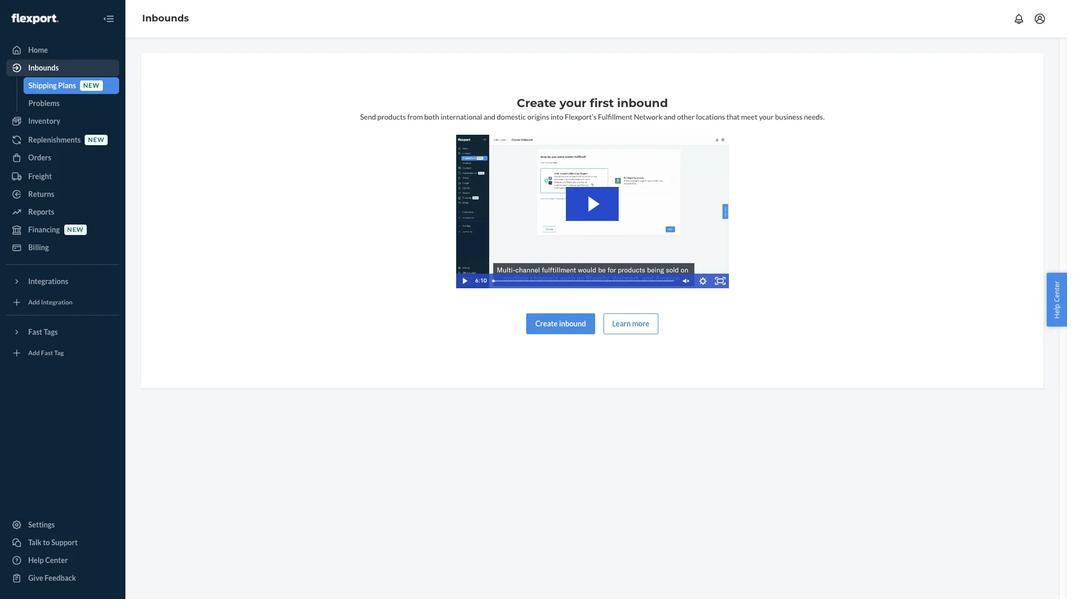 Task type: describe. For each thing, give the bounding box(es) containing it.
talk to support
[[28, 538, 78, 547]]

learn more
[[612, 319, 650, 328]]

help inside help center button
[[1053, 304, 1062, 319]]

help center inside help center button
[[1053, 281, 1062, 319]]

add for add integration
[[28, 299, 40, 307]]

integrations
[[28, 277, 68, 286]]

talk to support button
[[6, 535, 119, 552]]

fast inside dropdown button
[[28, 328, 42, 337]]

returns link
[[6, 186, 119, 203]]

domestic
[[497, 112, 526, 121]]

feedback
[[45, 574, 76, 583]]

tag
[[54, 349, 64, 357]]

reports
[[28, 208, 54, 216]]

add integration link
[[6, 294, 119, 311]]

create for inbound
[[535, 319, 558, 328]]

reports link
[[6, 204, 119, 221]]

new for replenishments
[[88, 136, 105, 144]]

open notifications image
[[1013, 13, 1026, 25]]

fulfillment
[[598, 112, 633, 121]]

create for your
[[517, 96, 556, 110]]

1 vertical spatial fast
[[41, 349, 53, 357]]

financing
[[28, 225, 60, 234]]

needs.
[[804, 112, 825, 121]]

international
[[441, 112, 482, 121]]

close navigation image
[[102, 13, 115, 25]]

shipping
[[28, 81, 57, 90]]

inbound inside create your first inbound send products from both international and domestic origins into flexport's fulfillment network and other locations that meet your business needs.
[[617, 96, 668, 110]]

center inside button
[[1053, 281, 1062, 302]]

add integration
[[28, 299, 73, 307]]

0 vertical spatial inbounds link
[[142, 13, 189, 24]]

both
[[424, 112, 439, 121]]

returns
[[28, 190, 54, 199]]

to
[[43, 538, 50, 547]]

orders
[[28, 153, 51, 162]]

settings
[[28, 521, 55, 530]]

1 horizontal spatial your
[[759, 112, 774, 121]]

flexport's
[[565, 112, 597, 121]]

products
[[378, 112, 406, 121]]

talk
[[28, 538, 42, 547]]

business
[[775, 112, 803, 121]]

0 vertical spatial your
[[560, 96, 587, 110]]

new for financing
[[67, 226, 84, 234]]

flexport logo image
[[12, 13, 58, 24]]

billing
[[28, 243, 49, 252]]

0 horizontal spatial inbounds
[[28, 63, 59, 72]]

inventory
[[28, 117, 60, 125]]

create your first inbound send products from both international and domestic origins into flexport's fulfillment network and other locations that meet your business needs.
[[360, 96, 825, 121]]

send
[[360, 112, 376, 121]]

shipping plans
[[28, 81, 76, 90]]

plans
[[58, 81, 76, 90]]

integration
[[41, 299, 73, 307]]

locations
[[696, 112, 725, 121]]

that
[[727, 112, 740, 121]]

freight
[[28, 172, 52, 181]]



Task type: vqa. For each thing, say whether or not it's contained in the screenshot.
square image related to —
no



Task type: locate. For each thing, give the bounding box(es) containing it.
1 and from the left
[[484, 112, 496, 121]]

1 horizontal spatial help
[[1053, 304, 1062, 319]]

1 vertical spatial create
[[535, 319, 558, 328]]

add
[[28, 299, 40, 307], [28, 349, 40, 357]]

1 horizontal spatial center
[[1053, 281, 1062, 302]]

0 horizontal spatial help
[[28, 556, 44, 565]]

and left other
[[664, 112, 676, 121]]

and
[[484, 112, 496, 121], [664, 112, 676, 121]]

0 vertical spatial help center
[[1053, 281, 1062, 319]]

into
[[551, 112, 564, 121]]

support
[[51, 538, 78, 547]]

home
[[28, 45, 48, 54]]

more
[[632, 319, 650, 328]]

give feedback button
[[6, 570, 119, 587]]

0 vertical spatial help
[[1053, 304, 1062, 319]]

fast left tag at the left bottom of the page
[[41, 349, 53, 357]]

video element
[[456, 135, 729, 288]]

inbound up the network
[[617, 96, 668, 110]]

add down fast tags
[[28, 349, 40, 357]]

help center inside help center link
[[28, 556, 68, 565]]

create
[[517, 96, 556, 110], [535, 319, 558, 328]]

create inbound button
[[527, 313, 595, 334]]

your up flexport's
[[560, 96, 587, 110]]

tags
[[44, 328, 58, 337]]

your
[[560, 96, 587, 110], [759, 112, 774, 121]]

center
[[1053, 281, 1062, 302], [45, 556, 68, 565]]

replenishments
[[28, 135, 81, 144]]

add fast tag
[[28, 349, 64, 357]]

inbound
[[617, 96, 668, 110], [559, 319, 586, 328]]

1 vertical spatial help
[[28, 556, 44, 565]]

your right meet
[[759, 112, 774, 121]]

learn
[[612, 319, 631, 328]]

1 vertical spatial inbounds link
[[6, 60, 119, 76]]

integrations button
[[6, 273, 119, 290]]

create inside button
[[535, 319, 558, 328]]

1 horizontal spatial and
[[664, 112, 676, 121]]

other
[[677, 112, 695, 121]]

2 and from the left
[[664, 112, 676, 121]]

0 horizontal spatial and
[[484, 112, 496, 121]]

video thumbnail image
[[456, 135, 729, 288], [456, 135, 729, 288]]

network
[[634, 112, 663, 121]]

0 vertical spatial inbounds
[[142, 13, 189, 24]]

create inbound
[[535, 319, 586, 328]]

add fast tag link
[[6, 345, 119, 362]]

first
[[590, 96, 614, 110]]

0 horizontal spatial center
[[45, 556, 68, 565]]

help
[[1053, 304, 1062, 319], [28, 556, 44, 565]]

1 horizontal spatial help center
[[1053, 281, 1062, 319]]

0 vertical spatial add
[[28, 299, 40, 307]]

fast tags button
[[6, 324, 119, 341]]

help center button
[[1047, 273, 1067, 327]]

add for add fast tag
[[28, 349, 40, 357]]

problems link
[[23, 95, 119, 112]]

give feedback
[[28, 574, 76, 583]]

help inside help center link
[[28, 556, 44, 565]]

new up "orders" link
[[88, 136, 105, 144]]

from
[[407, 112, 423, 121]]

inbound left learn
[[559, 319, 586, 328]]

1 vertical spatial your
[[759, 112, 774, 121]]

new down reports link on the top left
[[67, 226, 84, 234]]

0 vertical spatial fast
[[28, 328, 42, 337]]

give
[[28, 574, 43, 583]]

0 vertical spatial create
[[517, 96, 556, 110]]

learn more button
[[604, 313, 658, 334]]

help center
[[1053, 281, 1062, 319], [28, 556, 68, 565]]

inbound inside button
[[559, 319, 586, 328]]

1 vertical spatial inbound
[[559, 319, 586, 328]]

billing link
[[6, 239, 119, 256]]

fast left tags
[[28, 328, 42, 337]]

inbounds link
[[142, 13, 189, 24], [6, 60, 119, 76]]

new for shipping plans
[[83, 82, 100, 90]]

orders link
[[6, 150, 119, 166]]

2 vertical spatial new
[[67, 226, 84, 234]]

meet
[[741, 112, 758, 121]]

0 vertical spatial inbound
[[617, 96, 668, 110]]

open account menu image
[[1034, 13, 1047, 25]]

1 horizontal spatial inbounds
[[142, 13, 189, 24]]

0 horizontal spatial inbound
[[559, 319, 586, 328]]

new right "plans"
[[83, 82, 100, 90]]

1 horizontal spatial inbound
[[617, 96, 668, 110]]

new
[[83, 82, 100, 90], [88, 136, 105, 144], [67, 226, 84, 234]]

1 vertical spatial center
[[45, 556, 68, 565]]

1 vertical spatial new
[[88, 136, 105, 144]]

create inside create your first inbound send products from both international and domestic origins into flexport's fulfillment network and other locations that meet your business needs.
[[517, 96, 556, 110]]

1 vertical spatial inbounds
[[28, 63, 59, 72]]

add left integration
[[28, 299, 40, 307]]

0 vertical spatial new
[[83, 82, 100, 90]]

0 horizontal spatial inbounds link
[[6, 60, 119, 76]]

2 add from the top
[[28, 349, 40, 357]]

1 vertical spatial help center
[[28, 556, 68, 565]]

origins
[[528, 112, 549, 121]]

0 horizontal spatial help center
[[28, 556, 68, 565]]

freight link
[[6, 168, 119, 185]]

and left domestic
[[484, 112, 496, 121]]

fast
[[28, 328, 42, 337], [41, 349, 53, 357]]

settings link
[[6, 517, 119, 534]]

1 horizontal spatial inbounds link
[[142, 13, 189, 24]]

1 add from the top
[[28, 299, 40, 307]]

fast tags
[[28, 328, 58, 337]]

problems
[[28, 99, 60, 108]]

help center link
[[6, 553, 119, 569]]

inbounds
[[142, 13, 189, 24], [28, 63, 59, 72]]

home link
[[6, 42, 119, 59]]

0 horizontal spatial your
[[560, 96, 587, 110]]

inventory link
[[6, 113, 119, 130]]

0 vertical spatial center
[[1053, 281, 1062, 302]]

1 vertical spatial add
[[28, 349, 40, 357]]



